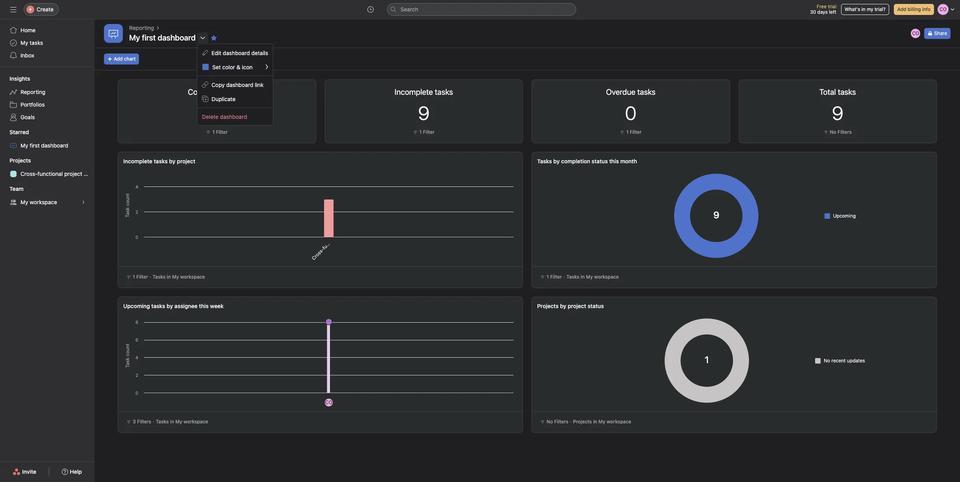 Task type: describe. For each thing, give the bounding box(es) containing it.
set color & icon
[[212, 64, 253, 70]]

search
[[401, 6, 418, 13]]

portfolios link
[[5, 98, 90, 111]]

free
[[817, 4, 827, 9]]

first
[[30, 142, 40, 149]]

search button
[[387, 3, 576, 16]]

assignee
[[175, 303, 198, 310]]

tasks in my workspace for by project
[[153, 274, 205, 280]]

help
[[70, 469, 82, 476]]

workspace for upcoming tasks by assignee this week
[[184, 419, 208, 425]]

0 horizontal spatial by
[[167, 303, 173, 310]]

no filters button
[[822, 128, 854, 136]]

create button
[[24, 3, 59, 16]]

3 filters
[[133, 419, 151, 425]]

1 for overdue tasks
[[627, 129, 629, 135]]

copy
[[212, 81, 225, 88]]

tasks by completion status this month
[[537, 158, 637, 165]]

my workspace link
[[5, 196, 90, 209]]

dashboard inside starred element
[[41, 142, 68, 149]]

edit
[[212, 49, 221, 56]]

my tasks
[[20, 39, 43, 46]]

9 for second the 9 button from the left
[[832, 102, 844, 124]]

no inside button
[[830, 129, 837, 135]]

workspace inside the teams 'element'
[[30, 199, 57, 206]]

help button
[[57, 465, 87, 479]]

tasks for upcoming
[[151, 303, 165, 310]]

my inside the teams 'element'
[[20, 199, 28, 206]]

set
[[212, 64, 221, 70]]

0 horizontal spatial co
[[325, 400, 332, 406]]

cross-
[[20, 171, 38, 177]]

1 9 button from the left
[[418, 102, 430, 124]]

left
[[829, 9, 837, 15]]

&
[[237, 64, 240, 70]]

plan
[[84, 171, 94, 177]]

copy dashboard link
[[212, 81, 264, 88]]

set color & icon link
[[197, 60, 273, 74]]

tasks in my workspace for completion
[[567, 274, 619, 280]]

add billing info
[[898, 6, 931, 12]]

filters for upcoming tasks by assignee this week
[[137, 419, 151, 425]]

search list box
[[387, 3, 576, 16]]

inbox link
[[5, 49, 90, 62]]

delete dashboard
[[202, 113, 247, 120]]

duplicate link
[[197, 92, 273, 106]]

0 for overdue tasks
[[625, 102, 637, 124]]

color
[[222, 64, 235, 70]]

project status
[[568, 303, 604, 310]]

projects by project status
[[537, 303, 604, 310]]

1 filter button for completed tasks
[[204, 128, 230, 136]]

remove from starred image
[[211, 35, 217, 41]]

hide sidebar image
[[10, 6, 17, 13]]

total tasks
[[820, 87, 856, 97]]

no recent updates
[[824, 358, 865, 364]]

my first dashboard link
[[5, 139, 90, 152]]

in for projects by project status
[[593, 419, 597, 425]]

incomplete tasks by project
[[123, 158, 195, 165]]

copy dashboard link link
[[197, 78, 273, 92]]

icon
[[242, 64, 253, 70]]

tasks for incomplete tasks by project
[[153, 274, 166, 280]]

dashboard for delete
[[220, 113, 247, 120]]

teams element
[[0, 182, 95, 210]]

share
[[935, 30, 948, 36]]

1 filter button for incomplete tasks
[[411, 128, 437, 136]]

what's
[[845, 6, 861, 12]]

edit dashboard details
[[212, 49, 268, 56]]

filter for completed tasks
[[216, 129, 228, 135]]

trial
[[828, 4, 837, 9]]

info
[[923, 6, 931, 12]]

first dashboard
[[142, 33, 196, 42]]

insights
[[9, 75, 30, 82]]

see details, my workspace image
[[81, 200, 86, 205]]

in for incomplete tasks by project
[[167, 274, 171, 280]]

tasks in my workspace for by
[[156, 419, 208, 425]]

recent
[[832, 358, 846, 364]]

co inside button
[[913, 30, 920, 36]]

project
[[64, 171, 82, 177]]

in for tasks by completion status this month
[[581, 274, 585, 280]]

status
[[592, 158, 608, 165]]

filter for incomplete tasks
[[423, 129, 435, 135]]

0 for completed tasks
[[211, 102, 223, 124]]

what's in my trial? button
[[842, 4, 890, 15]]

updates
[[847, 358, 865, 364]]

goals link
[[5, 111, 90, 124]]

functional
[[38, 171, 63, 177]]

goals
[[20, 114, 35, 121]]

1 for incomplete tasks
[[420, 129, 422, 135]]

projects button
[[0, 157, 31, 165]]

home link
[[5, 24, 90, 37]]

workspace for tasks by completion status this month
[[594, 274, 619, 280]]

my inside global element
[[20, 39, 28, 46]]

days
[[818, 9, 828, 15]]

projects for projects by project status
[[537, 303, 559, 310]]

starred button
[[0, 128, 29, 136]]

1 vertical spatial reporting link
[[5, 86, 90, 98]]

edit dashboard details link
[[197, 46, 273, 60]]

add for add billing info
[[898, 6, 907, 12]]

1 horizontal spatial reporting link
[[129, 24, 154, 32]]

chart
[[124, 56, 136, 62]]

projects in my workspace
[[573, 419, 632, 425]]

create
[[37, 6, 54, 13]]

show options image
[[200, 35, 206, 41]]

my tasks link
[[5, 37, 90, 49]]

incomplete
[[123, 158, 152, 165]]

projects for projects in my workspace
[[573, 419, 592, 425]]



Task type: vqa. For each thing, say whether or not it's contained in the screenshot.
Duplicate
yes



Task type: locate. For each thing, give the bounding box(es) containing it.
billing
[[908, 6, 921, 12]]

30
[[810, 9, 816, 15]]

0 down overdue tasks
[[625, 102, 637, 124]]

1 horizontal spatial 0 button
[[625, 102, 637, 124]]

this week
[[199, 303, 224, 310]]

upcoming for upcoming tasks by assignee this week
[[123, 303, 150, 310]]

0 vertical spatial tasks
[[30, 39, 43, 46]]

dashboard right first
[[41, 142, 68, 149]]

9 button
[[418, 102, 430, 124], [832, 102, 844, 124]]

1 filter button for overdue tasks
[[618, 128, 644, 136]]

0 vertical spatial upcoming
[[834, 213, 856, 219]]

filter
[[216, 129, 228, 135], [423, 129, 435, 135], [630, 129, 642, 135], [136, 274, 148, 280], [550, 274, 562, 280]]

1 vertical spatial no
[[824, 358, 831, 364]]

3 1 filter button from the left
[[618, 128, 644, 136]]

1
[[213, 129, 215, 135], [420, 129, 422, 135], [627, 129, 629, 135], [133, 274, 135, 280], [547, 274, 549, 280]]

dashboard up duplicate link
[[226, 81, 253, 88]]

in
[[862, 6, 866, 12], [167, 274, 171, 280], [581, 274, 585, 280], [170, 419, 174, 425], [593, 419, 597, 425]]

invite button
[[8, 465, 41, 479]]

2 vertical spatial no
[[547, 419, 553, 425]]

co button
[[911, 28, 922, 39]]

2 horizontal spatial 1 filter button
[[618, 128, 644, 136]]

1 horizontal spatial 0
[[625, 102, 637, 124]]

0 vertical spatial no filters
[[830, 129, 852, 135]]

2 horizontal spatial projects
[[573, 419, 592, 425]]

9 button down incomplete tasks
[[418, 102, 430, 124]]

history image
[[368, 6, 374, 13]]

1 vertical spatial projects
[[537, 303, 559, 310]]

tasks
[[30, 39, 43, 46], [154, 158, 168, 165], [151, 303, 165, 310]]

2 vertical spatial tasks
[[151, 303, 165, 310]]

by for projects
[[560, 303, 567, 310]]

tasks up projects by project status
[[567, 274, 580, 280]]

co
[[913, 30, 920, 36], [325, 400, 332, 406]]

my
[[129, 33, 140, 42], [20, 39, 28, 46], [20, 142, 28, 149], [20, 199, 28, 206], [172, 274, 179, 280], [586, 274, 593, 280], [175, 419, 182, 425], [599, 419, 606, 425]]

9 down incomplete tasks
[[418, 102, 430, 124]]

9 for first the 9 button from left
[[418, 102, 430, 124]]

no filters inside button
[[830, 129, 852, 135]]

workspace for projects by project status
[[607, 419, 632, 425]]

my first dashboard
[[20, 142, 68, 149]]

details
[[251, 49, 268, 56]]

projects element
[[0, 154, 95, 182]]

1 horizontal spatial projects
[[537, 303, 559, 310]]

1 vertical spatial upcoming
[[123, 303, 150, 310]]

0 horizontal spatial 1 filter button
[[204, 128, 230, 136]]

tasks for tasks by completion status this month
[[567, 274, 580, 280]]

by left completion
[[554, 158, 560, 165]]

tasks inside global element
[[30, 39, 43, 46]]

tasks
[[537, 158, 552, 165], [153, 274, 166, 280], [567, 274, 580, 280], [156, 419, 169, 425]]

0 button
[[211, 102, 223, 124], [625, 102, 637, 124]]

1 horizontal spatial 9
[[832, 102, 844, 124]]

upcoming for upcoming
[[834, 213, 856, 219]]

tasks for my
[[30, 39, 43, 46]]

tasks right 3 filters
[[156, 419, 169, 425]]

1 vertical spatial tasks
[[154, 158, 168, 165]]

dashboard
[[223, 49, 250, 56], [226, 81, 253, 88], [220, 113, 247, 120], [41, 142, 68, 149]]

1 horizontal spatial reporting
[[129, 24, 154, 31]]

1 vertical spatial add
[[114, 56, 123, 62]]

delete dashboard link
[[197, 110, 273, 124]]

2 horizontal spatial by
[[560, 303, 567, 310]]

by for tasks
[[554, 158, 560, 165]]

reporting up my first dashboard
[[129, 24, 154, 31]]

workspace for incomplete tasks by project
[[180, 274, 205, 280]]

dashboard for copy
[[226, 81, 253, 88]]

2 9 from the left
[[832, 102, 844, 124]]

1 filter for incomplete tasks
[[420, 129, 435, 135]]

2 0 button from the left
[[625, 102, 637, 124]]

0 button down overdue tasks
[[625, 102, 637, 124]]

0 horizontal spatial 0 button
[[211, 102, 223, 124]]

no filters
[[830, 129, 852, 135], [547, 419, 569, 425]]

by left assignee
[[167, 303, 173, 310]]

overdue tasks
[[606, 87, 656, 97]]

starred element
[[0, 125, 95, 154]]

reporting inside insights element
[[20, 89, 45, 95]]

tasks left assignee
[[151, 303, 165, 310]]

cross-functional project plan
[[20, 171, 94, 177]]

invite
[[22, 469, 36, 476]]

9 button up no filters button on the right top of page
[[832, 102, 844, 124]]

projects for projects
[[9, 157, 31, 164]]

upcoming tasks by assignee this week
[[123, 303, 224, 310]]

upcoming
[[834, 213, 856, 219], [123, 303, 150, 310]]

0 button down 'completed tasks'
[[211, 102, 223, 124]]

in for upcoming tasks by assignee this week
[[170, 419, 174, 425]]

0
[[211, 102, 223, 124], [625, 102, 637, 124]]

1 horizontal spatial upcoming
[[834, 213, 856, 219]]

0 horizontal spatial projects
[[9, 157, 31, 164]]

my workspace
[[20, 199, 57, 206]]

reporting up portfolios
[[20, 89, 45, 95]]

2 vertical spatial projects
[[573, 419, 592, 425]]

reporting link up portfolios
[[5, 86, 90, 98]]

tasks up upcoming tasks by assignee this week
[[153, 274, 166, 280]]

3
[[133, 419, 136, 425]]

0 horizontal spatial 9
[[418, 102, 430, 124]]

completion
[[561, 158, 590, 165]]

share button
[[925, 28, 951, 39]]

1 for completed tasks
[[213, 129, 215, 135]]

my
[[867, 6, 874, 12]]

0 horizontal spatial upcoming
[[123, 303, 150, 310]]

link
[[255, 81, 264, 88]]

team button
[[0, 185, 23, 193]]

add for add chart
[[114, 56, 123, 62]]

add inside button
[[898, 6, 907, 12]]

tasks for incomplete
[[154, 158, 168, 165]]

1 horizontal spatial no filters
[[830, 129, 852, 135]]

no
[[830, 129, 837, 135], [824, 358, 831, 364], [547, 419, 553, 425]]

more actions image
[[716, 88, 722, 94]]

tasks for upcoming tasks by assignee this week
[[156, 419, 169, 425]]

0 button for completed tasks
[[211, 102, 223, 124]]

trial?
[[875, 6, 886, 12]]

edit chart image
[[705, 88, 711, 94]]

inbox
[[20, 52, 34, 59]]

9
[[418, 102, 430, 124], [832, 102, 844, 124]]

in inside button
[[862, 6, 866, 12]]

0 vertical spatial reporting link
[[129, 24, 154, 32]]

1 filter button
[[204, 128, 230, 136], [411, 128, 437, 136], [618, 128, 644, 136]]

tasks left completion
[[537, 158, 552, 165]]

1 vertical spatial co
[[325, 400, 332, 406]]

1 filter
[[213, 129, 228, 135], [420, 129, 435, 135], [627, 129, 642, 135], [133, 274, 148, 280], [547, 274, 562, 280]]

0 vertical spatial no
[[830, 129, 837, 135]]

tasks left the by project
[[154, 158, 168, 165]]

1 9 from the left
[[418, 102, 430, 124]]

cross-functional project plan link
[[5, 168, 94, 180]]

0 horizontal spatial add
[[114, 56, 123, 62]]

tasks down home
[[30, 39, 43, 46]]

add left billing
[[898, 6, 907, 12]]

0 vertical spatial add
[[898, 6, 907, 12]]

1 horizontal spatial filters
[[555, 419, 569, 425]]

0 horizontal spatial 9 button
[[418, 102, 430, 124]]

home
[[20, 27, 36, 33]]

1 0 button from the left
[[211, 102, 223, 124]]

insights element
[[0, 72, 95, 125]]

add chart button
[[104, 54, 139, 65]]

0 horizontal spatial 0
[[211, 102, 223, 124]]

1 horizontal spatial add
[[898, 6, 907, 12]]

filters inside button
[[838, 129, 852, 135]]

dashboard for edit
[[223, 49, 250, 56]]

1 filter for overdue tasks
[[627, 129, 642, 135]]

1 horizontal spatial 9 button
[[832, 102, 844, 124]]

dashboard up set color & icon link
[[223, 49, 250, 56]]

2 horizontal spatial filters
[[838, 129, 852, 135]]

2 0 from the left
[[625, 102, 637, 124]]

view chart image
[[694, 88, 700, 94]]

add billing info button
[[894, 4, 935, 15]]

filter for overdue tasks
[[630, 129, 642, 135]]

0 vertical spatial projects
[[9, 157, 31, 164]]

2 9 button from the left
[[832, 102, 844, 124]]

0 button for overdue tasks
[[625, 102, 637, 124]]

projects inside projects dropdown button
[[9, 157, 31, 164]]

my inside starred element
[[20, 142, 28, 149]]

0 down 'completed tasks'
[[211, 102, 223, 124]]

my first dashboard
[[129, 33, 196, 42]]

reporting link up my first dashboard
[[129, 24, 154, 32]]

0 horizontal spatial filters
[[137, 419, 151, 425]]

incomplete tasks
[[395, 87, 453, 97]]

1 1 filter button from the left
[[204, 128, 230, 136]]

0 horizontal spatial no filters
[[547, 419, 569, 425]]

1 horizontal spatial co
[[913, 30, 920, 36]]

add left chart
[[114, 56, 123, 62]]

1 horizontal spatial 1 filter button
[[411, 128, 437, 136]]

team
[[9, 186, 23, 192]]

free trial 30 days left
[[810, 4, 837, 15]]

workspace
[[30, 199, 57, 206], [180, 274, 205, 280], [594, 274, 619, 280], [184, 419, 208, 425], [607, 419, 632, 425]]

duplicate
[[212, 96, 236, 102]]

completed tasks
[[188, 87, 246, 97]]

1 0 from the left
[[211, 102, 223, 124]]

0 horizontal spatial reporting link
[[5, 86, 90, 98]]

dashboard down duplicate link
[[220, 113, 247, 120]]

this month
[[610, 158, 637, 165]]

what's in my trial?
[[845, 6, 886, 12]]

insights button
[[0, 75, 30, 83]]

add chart
[[114, 56, 136, 62]]

0 vertical spatial co
[[913, 30, 920, 36]]

1 filter for completed tasks
[[213, 129, 228, 135]]

9 up no filters button on the right top of page
[[832, 102, 844, 124]]

projects
[[9, 157, 31, 164], [537, 303, 559, 310], [573, 419, 592, 425]]

starred
[[9, 129, 29, 136]]

portfolios
[[20, 101, 45, 108]]

filters for projects by project status
[[555, 419, 569, 425]]

1 vertical spatial reporting
[[20, 89, 45, 95]]

1 horizontal spatial by
[[554, 158, 560, 165]]

0 horizontal spatial reporting
[[20, 89, 45, 95]]

global element
[[0, 19, 95, 67]]

by project
[[169, 158, 195, 165]]

2 1 filter button from the left
[[411, 128, 437, 136]]

report image
[[109, 29, 118, 38]]

delete
[[202, 113, 219, 120]]

tasks in my workspace
[[153, 274, 205, 280], [567, 274, 619, 280], [156, 419, 208, 425]]

by
[[554, 158, 560, 165], [167, 303, 173, 310], [560, 303, 567, 310]]

0 vertical spatial reporting
[[129, 24, 154, 31]]

by left project status
[[560, 303, 567, 310]]

1 vertical spatial no filters
[[547, 419, 569, 425]]

add inside button
[[114, 56, 123, 62]]



